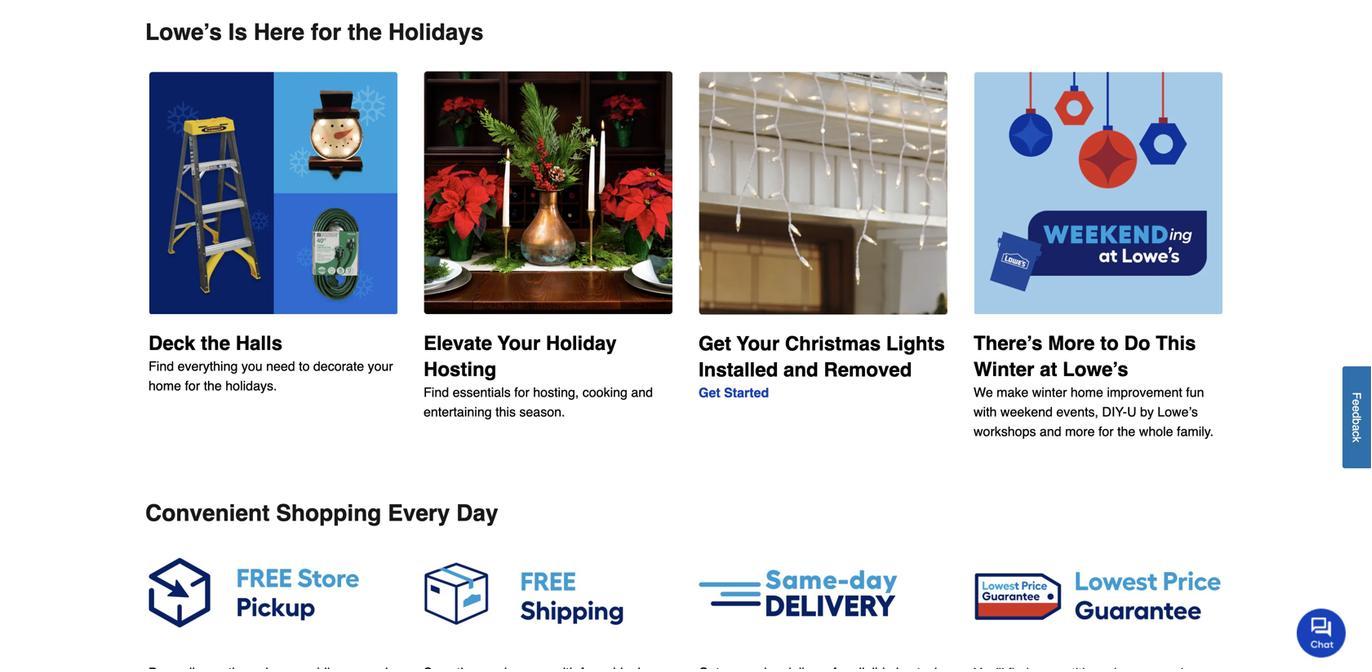 Task type: locate. For each thing, give the bounding box(es) containing it.
decorate
[[313, 359, 364, 374]]

0 vertical spatial lowe's
[[145, 19, 222, 45]]

0 horizontal spatial lowe's
[[145, 19, 222, 45]]

0 vertical spatial and
[[784, 359, 819, 381]]

0 vertical spatial to
[[1101, 332, 1119, 355]]

winter
[[974, 359, 1035, 381]]

find
[[149, 359, 174, 374], [424, 385, 449, 400]]

the left the holidays
[[348, 19, 382, 45]]

1 vertical spatial to
[[299, 359, 310, 374]]

a holiday table with plates on chargers, gold candlesticks, a vase with greenery and poinsettias. image
[[424, 71, 673, 315]]

1 horizontal spatial your
[[737, 333, 780, 355]]

lowe's left is
[[145, 19, 222, 45]]

f
[[1351, 392, 1364, 399]]

and left more on the right
[[1040, 424, 1062, 439]]

0 horizontal spatial your
[[498, 332, 541, 355]]

you
[[242, 359, 263, 374]]

find up entertaining
[[424, 385, 449, 400]]

deck the halls find everything you need to decorate your home for the holidays.
[[149, 332, 393, 394]]

here
[[254, 19, 305, 45]]

home
[[149, 379, 181, 394], [1071, 385, 1104, 400]]

essentials
[[453, 385, 511, 400]]

whole
[[1139, 424, 1174, 439]]

shopping
[[276, 501, 382, 527]]

get down installed
[[699, 385, 721, 400]]

get started link
[[699, 385, 769, 400]]

2 your from the left
[[737, 333, 780, 355]]

for up this
[[514, 385, 530, 400]]

find down deck
[[149, 359, 174, 374]]

0 horizontal spatial and
[[631, 385, 653, 400]]

and down christmas
[[784, 359, 819, 381]]

to inside there's more to do this winter at lowe's we make winter home improvement fun with weekend events, diy-u by lowe's workshops and more for the whole family.
[[1101, 332, 1119, 355]]

1 vertical spatial get
[[699, 385, 721, 400]]

1 your from the left
[[498, 332, 541, 355]]

for down everything
[[185, 379, 200, 394]]

improvement
[[1107, 385, 1183, 400]]

u
[[1127, 405, 1137, 420]]

e
[[1351, 399, 1364, 406], [1351, 406, 1364, 412]]

christmas
[[785, 333, 881, 355]]

get up installed
[[699, 333, 731, 355]]

lowe's down fun
[[1158, 405, 1198, 420]]

your right elevate
[[498, 332, 541, 355]]

convenient shopping every day
[[145, 501, 498, 527]]

your for elevate
[[498, 332, 541, 355]]

your up installed
[[737, 333, 780, 355]]

1 vertical spatial find
[[424, 385, 449, 400]]

0 horizontal spatial find
[[149, 359, 174, 374]]

to
[[1101, 332, 1119, 355], [299, 359, 310, 374]]

2 vertical spatial lowe's
[[1158, 405, 1198, 420]]

free shipping. image
[[424, 553, 673, 634]]

the
[[348, 19, 382, 45], [201, 332, 230, 355], [204, 379, 222, 394], [1118, 424, 1136, 439]]

1 horizontal spatial and
[[784, 359, 819, 381]]

at
[[1040, 359, 1058, 381]]

get
[[699, 333, 731, 355], [699, 385, 721, 400]]

1 e from the top
[[1351, 399, 1364, 406]]

1 horizontal spatial to
[[1101, 332, 1119, 355]]

a
[[1351, 425, 1364, 431]]

elevate your holiday hosting find essentials for hosting, cooking and entertaining this season.
[[424, 332, 653, 420]]

your inside "get your christmas lights installed and removed get started"
[[737, 333, 780, 355]]

lowe's down more
[[1063, 359, 1129, 381]]

2 vertical spatial and
[[1040, 424, 1062, 439]]

0 vertical spatial get
[[699, 333, 731, 355]]

1 horizontal spatial home
[[1071, 385, 1104, 400]]

your
[[498, 332, 541, 355], [737, 333, 780, 355]]

for
[[311, 19, 341, 45], [185, 379, 200, 394], [514, 385, 530, 400], [1099, 424, 1114, 439]]

more
[[1065, 424, 1095, 439]]

and inside elevate your holiday hosting find essentials for hosting, cooking and entertaining this season.
[[631, 385, 653, 400]]

we
[[974, 385, 993, 400]]

the down "u"
[[1118, 424, 1136, 439]]

0 vertical spatial find
[[149, 359, 174, 374]]

halls
[[236, 332, 283, 355]]

and right cooking at the left
[[631, 385, 653, 400]]

white icicle lights with a white cord hanging from the roofline of a house. image
[[699, 71, 948, 315]]

home up events,
[[1071, 385, 1104, 400]]

day
[[456, 501, 498, 527]]

your inside elevate your holiday hosting find essentials for hosting, cooking and entertaining this season.
[[498, 332, 541, 355]]

lowe's
[[145, 19, 222, 45], [1063, 359, 1129, 381], [1158, 405, 1198, 420]]

elevate
[[424, 332, 492, 355]]

c
[[1351, 431, 1364, 437]]

e up d
[[1351, 399, 1364, 406]]

2 get from the top
[[699, 385, 721, 400]]

and
[[784, 359, 819, 381], [631, 385, 653, 400], [1040, 424, 1062, 439]]

home down deck
[[149, 379, 181, 394]]

2 horizontal spatial and
[[1040, 424, 1062, 439]]

e up "b"
[[1351, 406, 1364, 412]]

for down diy-
[[1099, 424, 1114, 439]]

removed
[[824, 359, 912, 381]]

to right need on the bottom left of the page
[[299, 359, 310, 374]]

to left do
[[1101, 332, 1119, 355]]

1 horizontal spatial find
[[424, 385, 449, 400]]

is
[[228, 19, 247, 45]]

everything
[[178, 359, 238, 374]]

f e e d b a c k button
[[1343, 367, 1372, 469]]

0 horizontal spatial to
[[299, 359, 310, 374]]

1 vertical spatial lowe's
[[1063, 359, 1129, 381]]

1 vertical spatial and
[[631, 385, 653, 400]]

0 horizontal spatial home
[[149, 379, 181, 394]]



Task type: describe. For each thing, give the bounding box(es) containing it.
do
[[1125, 332, 1151, 355]]

there's more to do this winter at lowe's we make winter home improvement fun with weekend events, diy-u by lowe's workshops and more for the whole family.
[[974, 332, 1214, 439]]

the up everything
[[201, 332, 230, 355]]

find inside deck the halls find everything you need to decorate your home for the holidays.
[[149, 359, 174, 374]]

there's
[[974, 332, 1043, 355]]

every
[[388, 501, 450, 527]]

the down everything
[[204, 379, 222, 394]]

2 e from the top
[[1351, 406, 1364, 412]]

k
[[1351, 437, 1364, 443]]

winter
[[1033, 385, 1067, 400]]

and inside "get your christmas lights installed and removed get started"
[[784, 359, 819, 381]]

your
[[368, 359, 393, 374]]

weekend
[[1001, 405, 1053, 420]]

this
[[1156, 332, 1196, 355]]

entertaining
[[424, 405, 492, 420]]

fun
[[1186, 385, 1205, 400]]

f e e d b a c k
[[1351, 392, 1364, 443]]

d
[[1351, 412, 1364, 419]]

events,
[[1057, 405, 1099, 420]]

more
[[1048, 332, 1095, 355]]

for inside elevate your holiday hosting find essentials for hosting, cooking and entertaining this season.
[[514, 385, 530, 400]]

free store pickup. image
[[149, 553, 398, 634]]

season.
[[520, 405, 565, 420]]

2 horizontal spatial lowe's
[[1158, 405, 1198, 420]]

cooking
[[583, 385, 628, 400]]

holidays.
[[226, 379, 277, 394]]

b
[[1351, 419, 1364, 425]]

hosting,
[[533, 385, 579, 400]]

deck
[[149, 332, 195, 355]]

installed
[[699, 359, 778, 381]]

and inside there's more to do this winter at lowe's we make winter home improvement fun with weekend events, diy-u by lowe's workshops and more for the whole family.
[[1040, 424, 1062, 439]]

1 get from the top
[[699, 333, 731, 355]]

weekending at lowe's. image
[[974, 71, 1223, 315]]

hosting
[[424, 359, 497, 381]]

diy-
[[1102, 405, 1127, 420]]

workshops
[[974, 424, 1036, 439]]

this
[[496, 405, 516, 420]]

for inside deck the halls find everything you need to decorate your home for the holidays.
[[185, 379, 200, 394]]

to inside deck the halls find everything you need to decorate your home for the holidays.
[[299, 359, 310, 374]]

lowest price guarantee. image
[[974, 553, 1223, 634]]

with
[[974, 405, 997, 420]]

lowe's is here for the holidays
[[145, 19, 484, 45]]

family.
[[1177, 424, 1214, 439]]

lights
[[886, 333, 945, 355]]

home inside deck the halls find everything you need to decorate your home for the holidays.
[[149, 379, 181, 394]]

get your christmas lights installed and removed get started
[[699, 333, 945, 400]]

make
[[997, 385, 1029, 400]]

started
[[724, 385, 769, 400]]

need
[[266, 359, 295, 374]]

chat invite button image
[[1297, 608, 1347, 658]]

convenient
[[145, 501, 270, 527]]

for inside there's more to do this winter at lowe's we make winter home improvement fun with weekend events, diy-u by lowe's workshops and more for the whole family.
[[1099, 424, 1114, 439]]

the inside there's more to do this winter at lowe's we make winter home improvement fun with weekend events, diy-u by lowe's workshops and more for the whole family.
[[1118, 424, 1136, 439]]

holidays
[[388, 19, 484, 45]]

by
[[1140, 405, 1154, 420]]

for right here
[[311, 19, 341, 45]]

a yellow and gray step ladder, a lighted snowman stocking holder and a green extension cord. image
[[149, 71, 398, 315]]

your for get
[[737, 333, 780, 355]]

holiday
[[546, 332, 617, 355]]

home inside there's more to do this winter at lowe's we make winter home improvement fun with weekend events, diy-u by lowe's workshops and more for the whole family.
[[1071, 385, 1104, 400]]

1 horizontal spatial lowe's
[[1063, 359, 1129, 381]]

same day delivery. image
[[699, 553, 948, 634]]

find inside elevate your holiday hosting find essentials for hosting, cooking and entertaining this season.
[[424, 385, 449, 400]]



Task type: vqa. For each thing, say whether or not it's contained in the screenshot.
STORM DOORS Link
no



